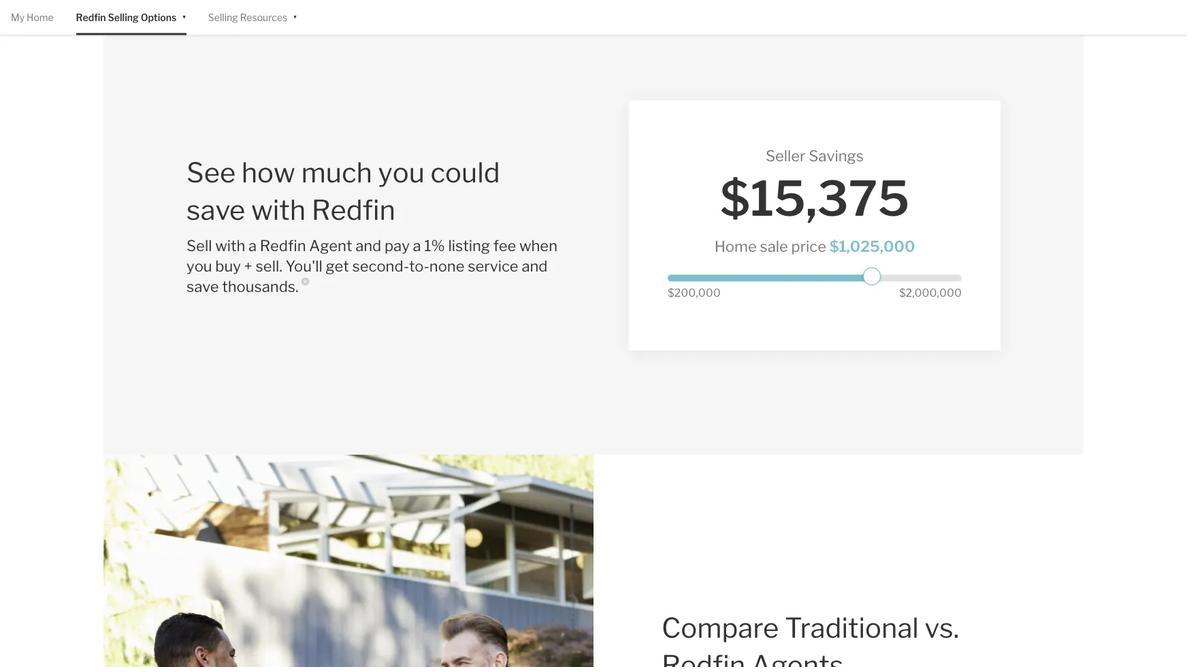 Task type: vqa. For each thing, say whether or not it's contained in the screenshot.
agent.
no



Task type: describe. For each thing, give the bounding box(es) containing it.
pay
[[385, 236, 410, 254]]

get
[[326, 257, 349, 275]]

disclaimer image
[[301, 277, 310, 285]]

1 horizontal spatial and
[[522, 257, 548, 275]]

could
[[431, 156, 500, 189]]

seller
[[766, 146, 806, 165]]

thousands.
[[222, 277, 299, 296]]

buy
[[215, 257, 241, 275]]

$200,000
[[668, 286, 721, 299]]

1 a from the left
[[248, 236, 257, 254]]

see
[[187, 156, 236, 189]]

price
[[791, 237, 827, 255]]

1%
[[424, 236, 445, 254]]

options
[[141, 12, 177, 23]]

sell with a redfin agent and pay a 1% listing fee when you buy + sell. you'll get second-to-none service and save thousands.
[[187, 236, 558, 296]]

redfin inside compare traditional vs. redfin agents
[[662, 649, 746, 667]]

see how much you could save with redfin
[[187, 156, 500, 227]]

sell
[[187, 236, 212, 254]]

redfin selling options link
[[76, 0, 177, 35]]

selling inside selling resources ▾
[[208, 12, 238, 23]]

when
[[519, 236, 558, 254]]

sell.
[[256, 257, 282, 275]]

my
[[11, 12, 25, 23]]

with inside "see how much you could save with redfin"
[[251, 194, 306, 227]]

fee
[[493, 236, 516, 254]]

selling resources ▾
[[208, 11, 297, 23]]

$2,000,000
[[899, 286, 962, 299]]

compare traditional vs. redfin agents
[[662, 611, 959, 667]]



Task type: locate. For each thing, give the bounding box(es) containing it.
agent
[[309, 236, 352, 254]]

selling
[[108, 12, 139, 23], [208, 12, 238, 23]]

redfin down compare
[[662, 649, 746, 667]]

0 horizontal spatial home
[[27, 12, 54, 23]]

with inside sell with a redfin agent and pay a 1% listing fee when you buy + sell. you'll get second-to-none service and save thousands.
[[215, 236, 245, 254]]

1 ▾ from the left
[[182, 11, 186, 22]]

selling resources link
[[208, 0, 287, 35]]

how
[[242, 156, 295, 189]]

$1,025,000
[[830, 237, 915, 255]]

and down when
[[522, 257, 548, 275]]

second-
[[352, 257, 409, 275]]

selling inside redfin selling options ▾
[[108, 12, 139, 23]]

redfin right the my home
[[76, 12, 106, 23]]

1 vertical spatial with
[[215, 236, 245, 254]]

0 vertical spatial and
[[355, 236, 381, 254]]

much
[[301, 156, 372, 189]]

you inside sell with a redfin agent and pay a 1% listing fee when you buy + sell. you'll get second-to-none service and save thousands.
[[187, 257, 212, 275]]

resources
[[240, 12, 287, 23]]

my home
[[11, 12, 54, 23]]

and
[[355, 236, 381, 254], [522, 257, 548, 275]]

▾ right resources
[[293, 11, 297, 22]]

a
[[248, 236, 257, 254], [413, 236, 421, 254]]

save down buy
[[187, 277, 219, 296]]

selling left resources
[[208, 12, 238, 23]]

save
[[187, 194, 245, 227], [187, 277, 219, 296]]

2 a from the left
[[413, 236, 421, 254]]

1 horizontal spatial you
[[378, 156, 425, 189]]

1 horizontal spatial selling
[[208, 12, 238, 23]]

home
[[27, 12, 54, 23], [715, 237, 757, 255]]

0 horizontal spatial with
[[215, 236, 245, 254]]

selling left options
[[108, 12, 139, 23]]

▾
[[182, 11, 186, 22], [293, 11, 297, 22]]

redfin up sell.
[[260, 236, 306, 254]]

redfin selling options ▾
[[76, 11, 186, 23]]

save inside sell with a redfin agent and pay a 1% listing fee when you buy + sell. you'll get second-to-none service and save thousands.
[[187, 277, 219, 296]]

redfin inside sell with a redfin agent and pay a 1% listing fee when you buy + sell. you'll get second-to-none service and save thousands.
[[260, 236, 306, 254]]

agents
[[751, 649, 844, 667]]

save inside "see how much you could save with redfin"
[[187, 194, 245, 227]]

0 vertical spatial save
[[187, 194, 245, 227]]

you
[[378, 156, 425, 189], [187, 257, 212, 275]]

1 vertical spatial and
[[522, 257, 548, 275]]

you'll
[[286, 257, 323, 275]]

savings
[[809, 146, 864, 165]]

0 vertical spatial home
[[27, 12, 54, 23]]

my home link
[[11, 0, 54, 35]]

a up + on the top of page
[[248, 236, 257, 254]]

0 horizontal spatial ▾
[[182, 11, 186, 22]]

with up buy
[[215, 236, 245, 254]]

vs.
[[925, 611, 959, 644]]

redfin down much
[[312, 194, 395, 227]]

1 vertical spatial you
[[187, 257, 212, 275]]

$15,375
[[720, 170, 910, 227]]

seller savings $15,375
[[720, 146, 910, 227]]

to-
[[409, 257, 429, 275]]

service
[[468, 257, 519, 275]]

0 horizontal spatial and
[[355, 236, 381, 254]]

0 horizontal spatial selling
[[108, 12, 139, 23]]

with down how
[[251, 194, 306, 227]]

redfin
[[76, 12, 106, 23], [312, 194, 395, 227], [260, 236, 306, 254], [662, 649, 746, 667]]

0 horizontal spatial you
[[187, 257, 212, 275]]

1 horizontal spatial a
[[413, 236, 421, 254]]

1 vertical spatial save
[[187, 277, 219, 296]]

home right my on the top of page
[[27, 12, 54, 23]]

0 vertical spatial you
[[378, 156, 425, 189]]

with
[[251, 194, 306, 227], [215, 236, 245, 254]]

compare
[[662, 611, 779, 644]]

you left could
[[378, 156, 425, 189]]

1 selling from the left
[[108, 12, 139, 23]]

▾ inside redfin selling options ▾
[[182, 11, 186, 22]]

redfin inside redfin selling options ▾
[[76, 12, 106, 23]]

1 horizontal spatial home
[[715, 237, 757, 255]]

traditional
[[785, 611, 919, 644]]

2 selling from the left
[[208, 12, 238, 23]]

you inside "see how much you could save with redfin"
[[378, 156, 425, 189]]

none
[[429, 257, 465, 275]]

home sale price $1,025,000
[[715, 237, 915, 255]]

+
[[244, 257, 252, 275]]

redfin inside "see how much you could save with redfin"
[[312, 194, 395, 227]]

you down sell
[[187, 257, 212, 275]]

▾ right options
[[182, 11, 186, 22]]

sale
[[760, 237, 788, 255]]

and up second-
[[355, 236, 381, 254]]

▾ inside selling resources ▾
[[293, 11, 297, 22]]

save down see
[[187, 194, 245, 227]]

0 horizontal spatial a
[[248, 236, 257, 254]]

0 vertical spatial with
[[251, 194, 306, 227]]

1 save from the top
[[187, 194, 245, 227]]

2 save from the top
[[187, 277, 219, 296]]

listing
[[448, 236, 490, 254]]

home left sale
[[715, 237, 757, 255]]

1 horizontal spatial with
[[251, 194, 306, 227]]

2 ▾ from the left
[[293, 11, 297, 22]]

1 horizontal spatial ▾
[[293, 11, 297, 22]]

None range field
[[668, 268, 962, 285]]

1 vertical spatial home
[[715, 237, 757, 255]]

a left 1%
[[413, 236, 421, 254]]



